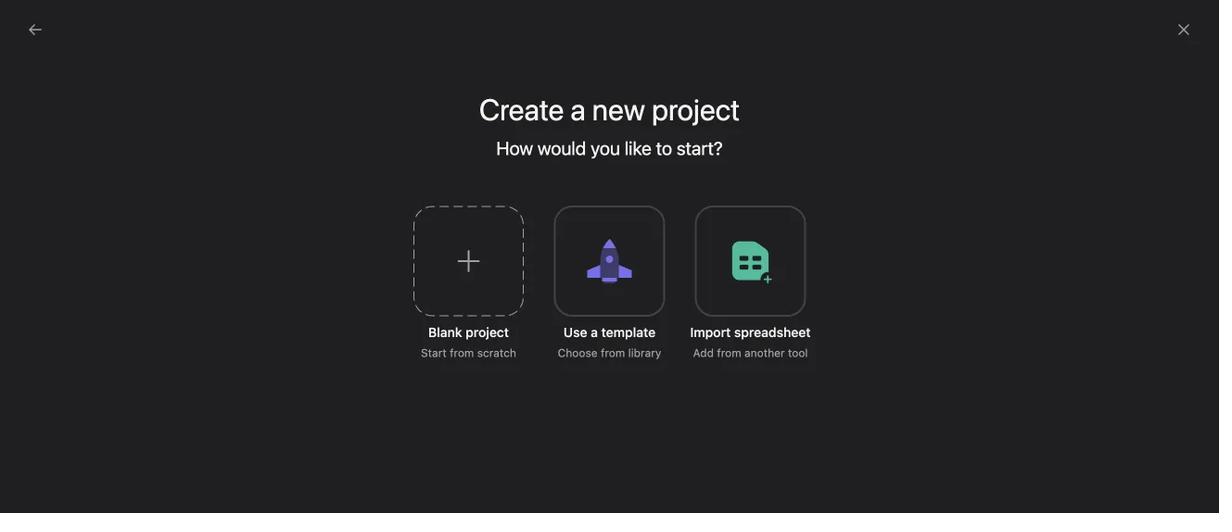 Task type: locate. For each thing, give the bounding box(es) containing it.
add
[[693, 347, 714, 360]]

tool
[[788, 347, 808, 360]]

from right add
[[717, 347, 742, 360]]

0 vertical spatial a
[[571, 92, 586, 127]]

a right use
[[591, 325, 598, 340]]

new project
[[592, 92, 740, 127]]

from inside the import spreadsheet add from another tool
[[717, 347, 742, 360]]

3 from from the left
[[717, 347, 742, 360]]

import
[[690, 325, 731, 340]]

a up would
[[571, 92, 586, 127]]

close image
[[1177, 22, 1192, 37]]

1 from from the left
[[450, 347, 474, 360]]

list box
[[391, 7, 836, 37]]

all
[[758, 283, 770, 296]]

choose
[[558, 347, 598, 360]]

a for create
[[571, 92, 586, 127]]

oct
[[773, 359, 792, 372]]

scratch
[[477, 347, 517, 360]]

from inside blank project start from scratch
[[450, 347, 474, 360]]

2 from from the left
[[601, 347, 625, 360]]

use a template choose from library
[[558, 325, 662, 360]]

b0bth3builder2k23@gmail.com
[[387, 161, 575, 176]]

1 horizontal spatial from
[[601, 347, 625, 360]]

1 vertical spatial a
[[591, 325, 598, 340]]

2 horizontal spatial from
[[717, 347, 742, 360]]

create a new project
[[479, 92, 740, 127]]

today
[[729, 359, 761, 372]]

library
[[628, 347, 662, 360]]

a
[[571, 92, 586, 127], [591, 325, 598, 340]]

blank
[[428, 325, 462, 340]]

from down blank
[[450, 347, 474, 360]]

view all tasks
[[730, 283, 801, 296]]

import spreadsheet add from another tool
[[690, 325, 811, 360]]

from down template
[[601, 347, 625, 360]]

use
[[564, 325, 588, 340]]

a for use
[[591, 325, 598, 340]]

like
[[625, 137, 652, 159]]

a inside use a template choose from library
[[591, 325, 598, 340]]

you
[[591, 137, 620, 159]]

from for import
[[717, 347, 742, 360]]

1 horizontal spatial a
[[591, 325, 598, 340]]

0 horizontal spatial from
[[450, 347, 474, 360]]

to start?
[[656, 137, 723, 159]]

tasks
[[773, 283, 801, 296]]

from
[[450, 347, 474, 360], [601, 347, 625, 360], [717, 347, 742, 360]]

0 horizontal spatial a
[[571, 92, 586, 127]]



Task type: vqa. For each thing, say whether or not it's contained in the screenshot.
No Color link
no



Task type: describe. For each thing, give the bounding box(es) containing it.
go back image
[[28, 22, 43, 37]]

spreadsheet
[[735, 325, 811, 340]]

blank project start from scratch
[[421, 325, 517, 360]]

view
[[730, 283, 755, 296]]

26
[[795, 359, 809, 372]]

another
[[745, 347, 785, 360]]

view all tasks button
[[722, 276, 809, 302]]

would
[[538, 137, 586, 159]]

create
[[479, 92, 564, 127]]

start
[[421, 347, 447, 360]]

today – oct 26
[[729, 359, 809, 372]]

b0bth3builder2k23@gmail.com link
[[387, 159, 575, 179]]

from for blank
[[450, 347, 474, 360]]

how
[[497, 137, 533, 159]]

project
[[466, 325, 509, 340]]

template
[[602, 325, 656, 340]]

from inside use a template choose from library
[[601, 347, 625, 360]]

–
[[764, 359, 770, 372]]

how would you like to start?
[[497, 137, 723, 159]]



